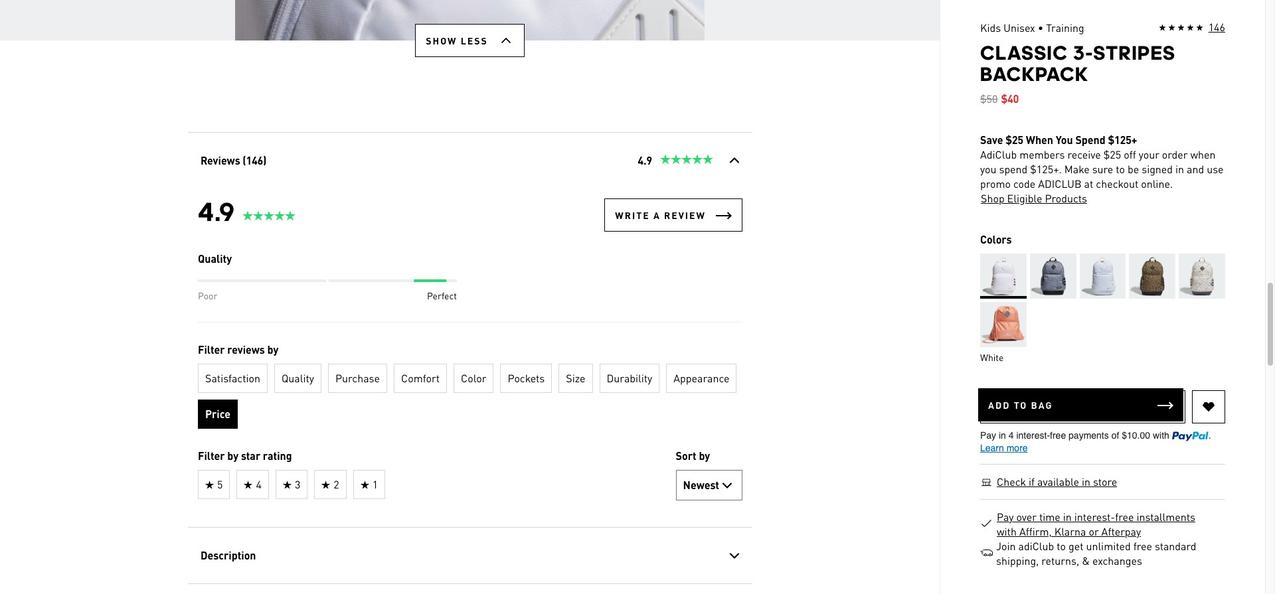 Task type: vqa. For each thing, say whether or not it's contained in the screenshot.
Classic
yes



Task type: describe. For each thing, give the bounding box(es) containing it.
standard
[[1155, 539, 1197, 553]]

sort
[[676, 449, 696, 463]]

or
[[1089, 525, 1099, 539]]

adiclub
[[981, 147, 1017, 161]]

newest
[[683, 478, 719, 492]]

reviews
[[200, 153, 240, 167]]

shipping,
[[997, 554, 1039, 568]]

appearance
[[674, 371, 729, 385]]

4
[[256, 478, 261, 492]]

add
[[989, 399, 1011, 411]]

kids
[[981, 21, 1001, 35]]

comfort link
[[394, 364, 447, 393]]

interest-
[[1075, 510, 1116, 524]]

classic
[[981, 41, 1069, 64]]

price
[[205, 407, 230, 421]]

shop
[[981, 191, 1005, 205]]

with
[[997, 525, 1017, 539]]

description button
[[188, 528, 752, 584]]

show less button
[[415, 24, 525, 57]]

exchanges
[[1093, 554, 1143, 568]]

1 vertical spatial 4.9
[[198, 196, 235, 227]]

product color: light grey image
[[1080, 254, 1126, 299]]

stripes
[[1094, 41, 1176, 64]]

order
[[1163, 147, 1188, 161]]

klarna
[[1055, 525, 1087, 539]]

product color: white image
[[981, 254, 1027, 299]]

at
[[1085, 177, 1094, 191]]

available
[[1038, 475, 1080, 489]]

members
[[1020, 147, 1065, 161]]

returns,
[[1042, 554, 1080, 568]]

0 vertical spatial 4.9
[[638, 153, 652, 167]]

comfort
[[401, 371, 440, 385]]

show less
[[426, 35, 488, 47]]

off
[[1124, 147, 1137, 161]]

when
[[1026, 133, 1054, 147]]

filter reviews by
[[198, 343, 278, 357]]

filter by star rating
[[198, 449, 292, 463]]

quality link
[[274, 364, 321, 393]]

you
[[981, 162, 997, 176]]

3 link
[[275, 470, 308, 500]]

checkout
[[1096, 177, 1139, 191]]

check if available in store
[[997, 475, 1118, 489]]

save
[[981, 133, 1004, 147]]

pay
[[997, 510, 1014, 524]]

filter for filter reviews by
[[198, 343, 225, 357]]

3
[[295, 478, 300, 492]]

classic 3-stripes backpack $50 $40
[[981, 41, 1176, 106]]

sure
[[1093, 162, 1114, 176]]

reviews (146)
[[200, 153, 266, 167]]

check if available in store button
[[997, 475, 1118, 490]]

show
[[426, 35, 457, 47]]

eligible
[[1008, 191, 1043, 205]]

price link
[[198, 400, 237, 429]]

pockets link
[[500, 364, 552, 393]]

if
[[1029, 475, 1035, 489]]

signed
[[1142, 162, 1173, 176]]

write a review button
[[605, 199, 742, 232]]

receive
[[1068, 147, 1101, 161]]

add to bag button
[[979, 389, 1184, 422]]

satisfaction link
[[198, 364, 267, 393]]

white
[[981, 351, 1004, 363]]

1 link
[[353, 470, 385, 500]]

$125+
[[1109, 133, 1138, 147]]

2 link
[[314, 470, 346, 500]]

in for store
[[1082, 475, 1091, 489]]

4 link
[[236, 470, 269, 500]]

unlimited
[[1087, 539, 1131, 553]]

0 horizontal spatial $25
[[1006, 133, 1024, 147]]

appearance link
[[666, 364, 737, 393]]

shop eligible products link
[[981, 191, 1088, 206]]

kids unisex • training
[[981, 21, 1085, 35]]

purchase link
[[328, 364, 387, 393]]

$50
[[981, 92, 998, 106]]

products
[[1045, 191, 1088, 205]]



Task type: locate. For each thing, give the bounding box(es) containing it.
2
[[333, 478, 339, 492]]

146 button
[[1159, 20, 1226, 36]]

1 horizontal spatial by
[[267, 343, 278, 357]]

1 horizontal spatial in
[[1082, 475, 1091, 489]]

online.
[[1142, 177, 1173, 191]]

filter for filter by star rating
[[198, 449, 225, 463]]

dropdown image
[[719, 478, 735, 494]]

to left be
[[1116, 162, 1126, 176]]

in inside save $25 when you spend $125+ adiclub members receive $25 off your order when you spend $125+. make sure to be signed in and use promo code adiclub at checkout online. shop eligible products
[[1176, 162, 1185, 176]]

be
[[1128, 162, 1140, 176]]

1 filter from the top
[[198, 343, 225, 357]]

1 horizontal spatial to
[[1116, 162, 1126, 176]]

to
[[1116, 162, 1126, 176], [1057, 539, 1066, 553]]

unisex
[[1004, 21, 1036, 35]]

affirm,
[[1020, 525, 1052, 539]]

review
[[664, 209, 706, 221]]

quality
[[198, 252, 232, 266]]

when
[[1191, 147, 1216, 161]]

2 horizontal spatial in
[[1176, 162, 1185, 176]]

product color: pink / silver metallic image
[[981, 302, 1027, 347]]

quality
[[281, 371, 314, 385]]

0 horizontal spatial to
[[1057, 539, 1066, 553]]

training
[[1047, 21, 1085, 35]]

by for filter by star rating
[[227, 449, 238, 463]]

pockets
[[508, 371, 545, 385]]

poor
[[198, 290, 217, 302]]

free for unlimited
[[1134, 539, 1153, 553]]

pay over time in interest-free installments with affirm, klarna or afterpay link
[[997, 510, 1217, 539]]

1 vertical spatial to
[[1057, 539, 1066, 553]]

1 vertical spatial free
[[1134, 539, 1153, 553]]

1 horizontal spatial $25
[[1104, 147, 1122, 161]]

in up klarna
[[1064, 510, 1072, 524]]

filter up 5 link
[[198, 449, 225, 463]]

$125+.
[[1031, 162, 1062, 176]]

time
[[1040, 510, 1061, 524]]

get
[[1069, 539, 1084, 553]]

spend
[[1076, 133, 1106, 147]]

backpack
[[981, 62, 1089, 86]]

0 horizontal spatial by
[[227, 449, 238, 463]]

None field
[[676, 470, 742, 501]]

5 link
[[198, 470, 230, 500]]

product color: white / onix / beige image
[[1179, 254, 1226, 299]]

free inside pay over time in interest-free installments with affirm, klarna or afterpay
[[1116, 510, 1134, 524]]

in inside pay over time in interest-free installments with affirm, klarna or afterpay
[[1064, 510, 1072, 524]]

perfect
[[427, 290, 457, 302]]

check
[[997, 475, 1027, 489]]

free up afterpay
[[1116, 510, 1134, 524]]

bag
[[1032, 399, 1054, 411]]

$25 up the adiclub
[[1006, 133, 1024, 147]]

by right sort
[[699, 449, 710, 463]]

colors
[[981, 233, 1012, 246]]

none field containing newest
[[676, 470, 742, 501]]

spend
[[1000, 162, 1028, 176]]

1
[[372, 478, 378, 492]]

by right the reviews on the bottom left of page
[[267, 343, 278, 357]]

by for sort by
[[699, 449, 710, 463]]

by left star
[[227, 449, 238, 463]]

to up returns,
[[1057, 539, 1066, 553]]

1 horizontal spatial 4.9
[[638, 153, 652, 167]]

0 vertical spatial free
[[1116, 510, 1134, 524]]

filter left the reviews on the bottom left of page
[[198, 343, 225, 357]]

afterpay
[[1102, 525, 1141, 539]]

purchase
[[335, 371, 380, 385]]

5
[[217, 478, 223, 492]]

code
[[1014, 177, 1036, 191]]

to
[[1014, 399, 1028, 411]]

size
[[566, 371, 585, 385]]

add to bag
[[989, 399, 1054, 411]]

in left store
[[1082, 475, 1091, 489]]

product color: grey image
[[1030, 254, 1077, 299]]

free down afterpay
[[1134, 539, 1153, 553]]

satisfaction
[[205, 371, 260, 385]]

0 vertical spatial filter
[[198, 343, 225, 357]]

free
[[1116, 510, 1134, 524], [1134, 539, 1153, 553]]

0 vertical spatial to
[[1116, 162, 1126, 176]]

4.9 up the quality
[[198, 196, 235, 227]]

146
[[1209, 20, 1226, 34]]

2 horizontal spatial by
[[699, 449, 710, 463]]

rating
[[263, 449, 292, 463]]

0 vertical spatial $25
[[1006, 133, 1024, 147]]

2 vertical spatial in
[[1064, 510, 1072, 524]]

to inside join adiclub to get unlimited free standard shipping, returns, & exchanges
[[1057, 539, 1066, 553]]

1 vertical spatial $25
[[1104, 147, 1122, 161]]

star
[[241, 449, 260, 463]]

make
[[1065, 162, 1090, 176]]

to inside save $25 when you spend $125+ adiclub members receive $25 off your order when you spend $125+. make sure to be signed in and use promo code adiclub at checkout online. shop eligible products
[[1116, 162, 1126, 176]]

2 filter from the top
[[198, 449, 225, 463]]

•
[[1038, 21, 1044, 35]]

4.9 up "write"
[[638, 153, 652, 167]]

you
[[1056, 133, 1073, 147]]

a
[[653, 209, 661, 221]]

use
[[1207, 162, 1224, 176]]

0 horizontal spatial 4.9
[[198, 196, 235, 227]]

promo
[[981, 177, 1011, 191]]

$25 up 'sure'
[[1104, 147, 1122, 161]]

in inside button
[[1082, 475, 1091, 489]]

over
[[1017, 510, 1037, 524]]

write
[[615, 209, 650, 221]]

in for interest-
[[1064, 510, 1072, 524]]

sort by
[[676, 449, 710, 463]]

&
[[1082, 554, 1090, 568]]

3-
[[1073, 41, 1094, 64]]

(146)
[[242, 153, 266, 167]]

size link
[[559, 364, 593, 393]]

description
[[200, 549, 256, 563]]

1 vertical spatial in
[[1082, 475, 1091, 489]]

0 vertical spatial in
[[1176, 162, 1185, 176]]

product color: medium brown / black / pulse lime s22 image
[[1130, 254, 1176, 299]]

adiclub
[[1039, 177, 1082, 191]]

0 horizontal spatial in
[[1064, 510, 1072, 524]]

reviews
[[227, 343, 265, 357]]

your
[[1139, 147, 1160, 161]]

free inside join adiclub to get unlimited free standard shipping, returns, & exchanges
[[1134, 539, 1153, 553]]

durability
[[607, 371, 652, 385]]

$40
[[1002, 92, 1019, 106]]

1 vertical spatial filter
[[198, 449, 225, 463]]

in down "order"
[[1176, 162, 1185, 176]]

free for interest-
[[1116, 510, 1134, 524]]

adiclub
[[1019, 539, 1055, 553]]



